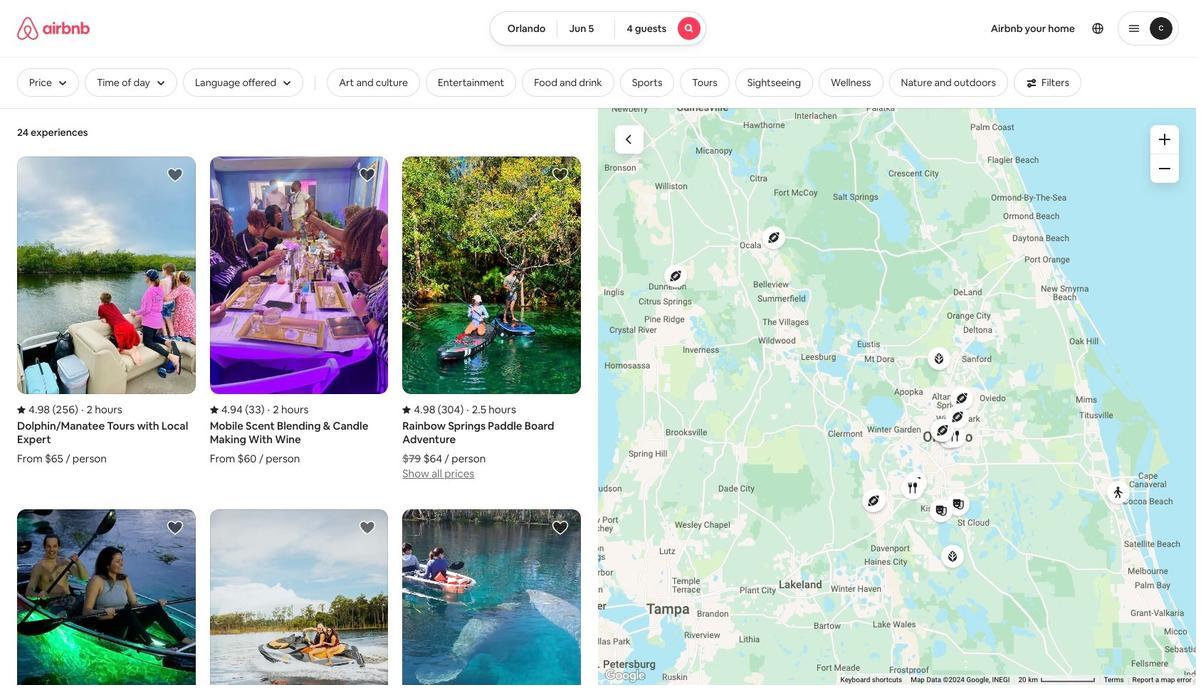 Task type: vqa. For each thing, say whether or not it's contained in the screenshot.
MOBILE SCENT BLENDING & CANDLE MAKING WITH WINE group
yes



Task type: locate. For each thing, give the bounding box(es) containing it.
None search field
[[490, 11, 707, 46]]

add to wishlist image inside the mobile scent blending & candle making with wine group
[[359, 167, 376, 184]]

add to wishlist image
[[359, 167, 376, 184], [552, 167, 569, 184], [359, 520, 376, 537]]

Nature and outdoors button
[[889, 68, 1009, 97]]

add to wishlist image
[[166, 167, 184, 184], [166, 520, 184, 537], [552, 520, 569, 537]]

add to wishlist image inside the rainbow springs paddle board adventure group
[[552, 167, 569, 184]]

dolphin/manatee tours with local expert group
[[17, 157, 196, 466]]

Art and culture button
[[327, 68, 420, 97]]

Sightseeing button
[[736, 68, 813, 97]]

add to wishlist image inside the dolphin/manatee tours with local expert group
[[166, 167, 184, 184]]

zoom out image
[[1160, 163, 1171, 174]]

Sports button
[[620, 68, 675, 97]]



Task type: describe. For each thing, give the bounding box(es) containing it.
rainbow springs paddle board adventure group
[[403, 157, 581, 482]]

zoom in image
[[1160, 134, 1171, 145]]

mobile scent blending & candle making with wine group
[[210, 157, 388, 466]]

Food and drink button
[[522, 68, 614, 97]]

add to wishlist image for the rainbow springs paddle board adventure group
[[552, 167, 569, 184]]

Tours button
[[680, 68, 730, 97]]

Entertainment button
[[426, 68, 516, 97]]

add to wishlist image for the mobile scent blending & candle making with wine group in the left of the page
[[359, 167, 376, 184]]

google image
[[602, 667, 649, 686]]

Wellness button
[[819, 68, 884, 97]]

google map
showing 20 experiences. region
[[598, 108, 1197, 686]]

profile element
[[724, 0, 1179, 57]]



